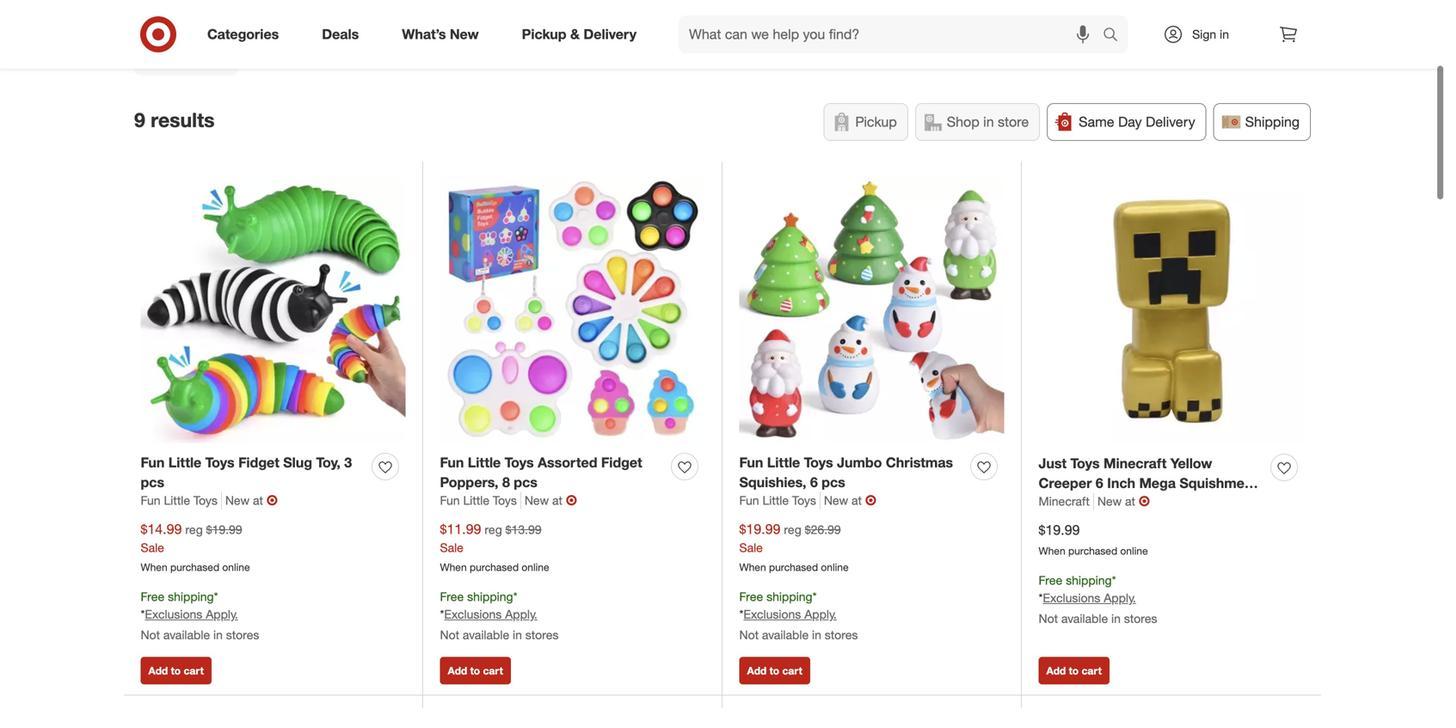 Task type: describe. For each thing, give the bounding box(es) containing it.
sale for $11.99
[[440, 541, 464, 556]]

categories
[[207, 26, 279, 43]]

delivery for pickup & delivery
[[584, 26, 637, 43]]

shipping for fun little toys fidget slug toy, 3 pcs
[[168, 590, 214, 605]]

$19.99 for reg
[[739, 521, 781, 538]]

when for fun little toys assorted fidget poppers, 8 pcs
[[440, 561, 467, 574]]

$11.99
[[440, 521, 481, 538]]

toys inside fun little toys fidget slug toy, 3 pcs
[[205, 455, 235, 471]]

pickup for pickup
[[855, 114, 897, 130]]

online for fun little toys fidget slug toy, 3 pcs
[[222, 561, 250, 574]]

stores for squishies,
[[825, 628, 858, 643]]

4 add to cart from the left
[[1046, 665, 1102, 678]]

in for just toys minecraft yellow creeper 6 inch mega squishme toy
[[1111, 612, 1121, 627]]

sign in
[[1192, 27, 1229, 42]]

shipping
[[1245, 114, 1300, 130]]

¬ for fidget
[[267, 493, 278, 509]]

toy,
[[316, 455, 340, 471]]

new for fun little toys fidget slug toy, 3 pcs
[[225, 493, 250, 509]]

to for $14.99
[[171, 665, 181, 678]]

fun little toys link for $14.99
[[141, 493, 222, 510]]

$19.99 inside $14.99 reg $19.99 sale when purchased online
[[206, 523, 242, 538]]

fun little toys fidget slug toy, 3 pcs
[[141, 455, 352, 491]]

shop in store button
[[915, 103, 1040, 141]]

exclusions for fun little toys jumbo christmas squishies, 6 pcs
[[744, 607, 801, 623]]

4 cart from the left
[[1082, 665, 1102, 678]]

new for fun little toys assorted fidget poppers, 8 pcs
[[525, 493, 549, 509]]

toys up the $26.99
[[792, 493, 816, 509]]

apply. for squishies,
[[804, 607, 837, 623]]

available for fun little toys fidget slug toy, 3 pcs
[[163, 628, 210, 643]]

online for fun little toys jumbo christmas squishies, 6 pcs
[[821, 561, 849, 574]]

add to cart button for $11.99
[[440, 658, 511, 685]]

pickup & delivery link
[[507, 15, 658, 53]]

minecraft inside just toys minecraft yellow creeper 6 inch mega squishme toy
[[1104, 455, 1167, 472]]

add for $11.99
[[448, 665, 467, 678]]

pcs for fidget
[[141, 474, 164, 491]]

toys inside fun little toys jumbo christmas squishies, 6 pcs
[[804, 455, 833, 471]]

toys inside fun little toys assorted fidget poppers, 8 pcs
[[505, 455, 534, 471]]

yellow
[[1170, 455, 1212, 472]]

delivery for same day delivery
[[1146, 114, 1195, 130]]

cart for $14.99
[[184, 665, 204, 678]]

exclusions for fun little toys fidget slug toy, 3 pcs
[[145, 607, 202, 623]]

pcs for assorted
[[514, 474, 537, 491]]

exclusions apply. button for just toys minecraft yellow creeper 6 inch mega squishme toy
[[1043, 590, 1136, 607]]

available for fun little toys assorted fidget poppers, 8 pcs
[[463, 628, 509, 643]]

what's new link
[[387, 15, 500, 53]]

just
[[1039, 455, 1067, 472]]

add for $14.99
[[148, 665, 168, 678]]

not for fun little toys jumbo christmas squishies, 6 pcs
[[739, 628, 759, 643]]

fun little toys link for $11.99
[[440, 493, 521, 510]]

when for fun little toys fidget slug toy, 3 pcs
[[141, 561, 167, 574]]

stores for poppers,
[[525, 628, 559, 643]]

free for fun little toys jumbo christmas squishies, 6 pcs
[[739, 590, 763, 605]]

in for fun little toys assorted fidget poppers, 8 pcs
[[513, 628, 522, 643]]

not for fun little toys assorted fidget poppers, 8 pcs
[[440, 628, 459, 643]]

free shipping * * exclusions apply. not available in stores for fun little toys fidget slug toy, 3 pcs
[[141, 590, 259, 643]]

free for fun little toys fidget slug toy, 3 pcs
[[141, 590, 165, 605]]

at for assorted
[[552, 493, 562, 509]]

search button
[[1095, 15, 1136, 57]]

$26.99
[[805, 523, 841, 538]]

fun inside fun little toys jumbo christmas squishies, 6 pcs
[[739, 455, 763, 471]]

exclusions for fun little toys assorted fidget poppers, 8 pcs
[[444, 607, 502, 623]]

$11.99 reg $13.99 sale when purchased online
[[440, 521, 549, 574]]

in for fun little toys jumbo christmas squishies, 6 pcs
[[812, 628, 821, 643]]

not for fun little toys fidget slug toy, 3 pcs
[[141, 628, 160, 643]]

fun little toys jumbo christmas squishies, 6 pcs
[[739, 455, 953, 491]]

fidget inside fun little toys assorted fidget poppers, 8 pcs
[[601, 455, 642, 471]]

$19.99 when purchased online
[[1039, 522, 1148, 558]]

search
[[1095, 28, 1136, 44]]

&
[[570, 26, 580, 43]]

available for fun little toys jumbo christmas squishies, 6 pcs
[[762, 628, 809, 643]]

squishme
[[1180, 475, 1245, 492]]

purchased for fun little toys fidget slug toy, 3 pcs
[[170, 561, 219, 574]]

what's
[[402, 26, 446, 43]]

at for jumbo
[[852, 493, 862, 509]]

exclusions apply. button for fun little toys jumbo christmas squishies, 6 pcs
[[744, 607, 837, 624]]

exclusions apply. button for fun little toys assorted fidget poppers, 8 pcs
[[444, 607, 537, 624]]

fun little toys new at ¬ for $14.99
[[141, 493, 278, 509]]

¬ for jumbo
[[865, 493, 876, 509]]

new for fun little toys jumbo christmas squishies, 6 pcs
[[824, 493, 848, 509]]

shipping for just toys minecraft yellow creeper 6 inch mega squishme toy
[[1066, 573, 1112, 588]]

not for just toys minecraft yellow creeper 6 inch mega squishme toy
[[1039, 612, 1058, 627]]

inch
[[1107, 475, 1135, 492]]

deals
[[322, 26, 359, 43]]

fun little toys jumbo christmas squishies, 6 pcs link
[[739, 453, 964, 493]]

free for just toys minecraft yellow creeper 6 inch mega squishme toy
[[1039, 573, 1063, 588]]

fun little toys fidget slug toy, 3 pcs link
[[141, 453, 365, 493]]

sale for $14.99
[[141, 541, 164, 556]]

to for $19.99
[[770, 665, 779, 678]]

shipping for fun little toys jumbo christmas squishies, 6 pcs
[[767, 590, 813, 605]]

little inside fun little toys assorted fidget poppers, 8 pcs
[[468, 455, 501, 471]]

add to cart for $14.99
[[148, 665, 204, 678]]

4 add to cart button from the left
[[1039, 658, 1110, 685]]

$14.99
[[141, 521, 182, 538]]

fun inside fun little toys assorted fidget poppers, 8 pcs
[[440, 455, 464, 471]]

day
[[1118, 114, 1142, 130]]

sign
[[1192, 27, 1216, 42]]

fun little toys assorted fidget poppers, 8 pcs link
[[440, 453, 664, 493]]

free for fun little toys assorted fidget poppers, 8 pcs
[[440, 590, 464, 605]]

apply. for 6
[[1104, 591, 1136, 606]]

reg for $11.99
[[485, 523, 502, 538]]

9
[[134, 108, 145, 132]]



Task type: vqa. For each thing, say whether or not it's contained in the screenshot.
1.63
no



Task type: locate. For each thing, give the bounding box(es) containing it.
online
[[1120, 545, 1148, 558], [222, 561, 250, 574], [522, 561, 549, 574], [821, 561, 849, 574]]

minecraft
[[1104, 455, 1167, 472], [1039, 494, 1090, 509]]

jumbo
[[837, 455, 882, 471]]

fun little toys new at ¬
[[141, 493, 278, 509], [440, 493, 577, 509], [739, 493, 876, 509]]

0 horizontal spatial pickup
[[522, 26, 566, 43]]

free shipping * * exclusions apply. not available in stores down $11.99 reg $13.99 sale when purchased online
[[440, 590, 559, 643]]

pcs inside fun little toys assorted fidget poppers, 8 pcs
[[514, 474, 537, 491]]

3 fun little toys link from the left
[[739, 493, 820, 510]]

shipping
[[1066, 573, 1112, 588], [168, 590, 214, 605], [467, 590, 513, 605], [767, 590, 813, 605]]

at down fun little toys jumbo christmas squishies, 6 pcs "link"
[[852, 493, 862, 509]]

$19.99 down 'squishies,' at the bottom right of page
[[739, 521, 781, 538]]

1 horizontal spatial reg
[[485, 523, 502, 538]]

shipping down the $19.99 reg $26.99 sale when purchased online
[[767, 590, 813, 605]]

$19.99
[[739, 521, 781, 538], [1039, 522, 1080, 539], [206, 523, 242, 538]]

fun inside fun little toys fidget slug toy, 3 pcs
[[141, 455, 165, 471]]

assorted
[[538, 455, 597, 471]]

6 inside just toys minecraft yellow creeper 6 inch mega squishme toy
[[1096, 475, 1103, 492]]

2 add to cart button from the left
[[440, 658, 511, 685]]

fun little toys new at ¬ up the $26.99
[[739, 493, 876, 509]]

2 horizontal spatial sale
[[739, 541, 763, 556]]

minecraft new at ¬
[[1039, 493, 1150, 510]]

little
[[168, 455, 201, 471], [468, 455, 501, 471], [767, 455, 800, 471], [164, 493, 190, 509], [463, 493, 489, 509], [763, 493, 789, 509]]

exclusions
[[1043, 591, 1100, 606], [145, 607, 202, 623], [444, 607, 502, 623], [744, 607, 801, 623]]

exclusions down $14.99 reg $19.99 sale when purchased online
[[145, 607, 202, 623]]

0 horizontal spatial pcs
[[141, 474, 164, 491]]

new down fun little toys assorted fidget poppers, 8 pcs
[[525, 493, 549, 509]]

pickup
[[522, 26, 566, 43], [855, 114, 897, 130]]

toys left jumbo
[[804, 455, 833, 471]]

0 horizontal spatial fidget
[[147, 49, 181, 64]]

online inside $14.99 reg $19.99 sale when purchased online
[[222, 561, 250, 574]]

1 horizontal spatial sale
[[440, 541, 464, 556]]

fun little toys link for $19.99
[[739, 493, 820, 510]]

pcs for jumbo
[[822, 474, 845, 491]]

exclusions down $11.99 reg $13.99 sale when purchased online
[[444, 607, 502, 623]]

online inside the $19.99 when purchased online
[[1120, 545, 1148, 558]]

1 fun little toys new at ¬ from the left
[[141, 493, 278, 509]]

What can we help you find? suggestions appear below search field
[[679, 15, 1107, 53]]

cart
[[184, 665, 204, 678], [483, 665, 503, 678], [782, 665, 802, 678], [1082, 665, 1102, 678]]

exclusions apply. button down $11.99 reg $13.99 sale when purchased online
[[444, 607, 537, 624]]

free shipping * * exclusions apply. not available in stores for fun little toys assorted fidget poppers, 8 pcs
[[440, 590, 559, 643]]

1 sale from the left
[[141, 541, 164, 556]]

fun little toys fidget slug toy, 3 pcs image
[[141, 178, 406, 443], [141, 178, 406, 443]]

at
[[253, 493, 263, 509], [552, 493, 562, 509], [852, 493, 862, 509], [1125, 494, 1135, 509]]

at down the fun little toys assorted fidget poppers, 8 pcs link
[[552, 493, 562, 509]]

8
[[502, 474, 510, 491]]

cart for $19.99
[[782, 665, 802, 678]]

pcs down jumbo
[[822, 474, 845, 491]]

sale inside $11.99 reg $13.99 sale when purchased online
[[440, 541, 464, 556]]

3 sale from the left
[[739, 541, 763, 556]]

sale down the $14.99
[[141, 541, 164, 556]]

free shipping * * exclusions apply. not available in stores for just toys minecraft yellow creeper 6 inch mega squishme toy
[[1039, 573, 1157, 627]]

free shipping * * exclusions apply. not available in stores down the $19.99 when purchased online
[[1039, 573, 1157, 627]]

3
[[344, 455, 352, 471]]

pickup & delivery
[[522, 26, 637, 43]]

when inside the $19.99 when purchased online
[[1039, 545, 1065, 558]]

free
[[1039, 573, 1063, 588], [141, 590, 165, 605], [440, 590, 464, 605], [739, 590, 763, 605]]

free shipping * * exclusions apply. not available in stores for fun little toys jumbo christmas squishies, 6 pcs
[[739, 590, 858, 643]]

2 horizontal spatial fun little toys new at ¬
[[739, 493, 876, 509]]

1 fun little toys link from the left
[[141, 493, 222, 510]]

¬ down assorted
[[566, 493, 577, 509]]

$19.99 reg $26.99 sale when purchased online
[[739, 521, 849, 574]]

6 inside fun little toys jumbo christmas squishies, 6 pcs
[[810, 474, 818, 491]]

$19.99 down fun little toys fidget slug toy, 3 pcs
[[206, 523, 242, 538]]

new down inch
[[1097, 494, 1122, 509]]

purchased inside $14.99 reg $19.99 sale when purchased online
[[170, 561, 219, 574]]

free down the $19.99 when purchased online
[[1039, 573, 1063, 588]]

shipping button
[[1213, 103, 1311, 141]]

toys down categories in the top left of the page
[[184, 49, 208, 64]]

$19.99 inside the $19.99 when purchased online
[[1039, 522, 1080, 539]]

shipping down $14.99 reg $19.99 sale when purchased online
[[168, 590, 214, 605]]

1 horizontal spatial pickup
[[855, 114, 897, 130]]

2 sale from the left
[[440, 541, 464, 556]]

shipping down the $19.99 when purchased online
[[1066, 573, 1112, 588]]

at for fidget
[[253, 493, 263, 509]]

$19.99 for when
[[1039, 522, 1080, 539]]

2 add to cart from the left
[[448, 665, 503, 678]]

1 cart from the left
[[184, 665, 204, 678]]

0 vertical spatial pickup
[[522, 26, 566, 43]]

in inside button
[[983, 114, 994, 130]]

reg inside $14.99 reg $19.99 sale when purchased online
[[185, 523, 203, 538]]

free shipping * * exclusions apply. not available in stores down $14.99 reg $19.99 sale when purchased online
[[141, 590, 259, 643]]

apply. for toy,
[[206, 607, 238, 623]]

purchased down the $26.99
[[769, 561, 818, 574]]

1 horizontal spatial fidget
[[238, 455, 279, 471]]

3 reg from the left
[[784, 523, 801, 538]]

when inside $11.99 reg $13.99 sale when purchased online
[[440, 561, 467, 574]]

squishies,
[[739, 474, 806, 491]]

new down fun little toys jumbo christmas squishies, 6 pcs
[[824, 493, 848, 509]]

3 fun little toys new at ¬ from the left
[[739, 493, 876, 509]]

¬
[[267, 493, 278, 509], [566, 493, 577, 509], [865, 493, 876, 509], [1139, 493, 1150, 510]]

toys inside button
[[184, 49, 208, 64]]

1 add to cart from the left
[[148, 665, 204, 678]]

mega
[[1139, 475, 1176, 492]]

2 pcs from the left
[[514, 474, 537, 491]]

0 horizontal spatial delivery
[[584, 26, 637, 43]]

at down inch
[[1125, 494, 1135, 509]]

free down the $19.99 reg $26.99 sale when purchased online
[[739, 590, 763, 605]]

reg right the $14.99
[[185, 523, 203, 538]]

2 horizontal spatial reg
[[784, 523, 801, 538]]

new down fun little toys fidget slug toy, 3 pcs
[[225, 493, 250, 509]]

fun little toys assorted fidget poppers, 8 pcs
[[440, 455, 642, 491]]

fun little toys new at ¬ for $11.99
[[440, 493, 577, 509]]

fidget inside fun little toys fidget slug toy, 3 pcs
[[238, 455, 279, 471]]

2 to from the left
[[470, 665, 480, 678]]

poppers,
[[440, 474, 498, 491]]

at inside minecraft new at ¬
[[1125, 494, 1135, 509]]

4 to from the left
[[1069, 665, 1079, 678]]

1 reg from the left
[[185, 523, 203, 538]]

reg inside $11.99 reg $13.99 sale when purchased online
[[485, 523, 502, 538]]

fun little toys link up the $14.99
[[141, 493, 222, 510]]

pickup inside button
[[855, 114, 897, 130]]

little inside fun little toys fidget slug toy, 3 pcs
[[168, 455, 201, 471]]

stores for 6
[[1124, 612, 1157, 627]]

pcs
[[141, 474, 164, 491], [514, 474, 537, 491], [822, 474, 845, 491]]

¬ for assorted
[[566, 493, 577, 509]]

free shipping * * exclusions apply. not available in stores
[[1039, 573, 1157, 627], [141, 590, 259, 643], [440, 590, 559, 643], [739, 590, 858, 643]]

¬ down mega
[[1139, 493, 1150, 510]]

fun little toys jumbo christmas squishies, 6 pcs image
[[739, 178, 1004, 443], [739, 178, 1004, 443]]

pcs inside fun little toys fidget slug toy, 3 pcs
[[141, 474, 164, 491]]

2 fun little toys link from the left
[[440, 493, 521, 510]]

0 horizontal spatial fun little toys link
[[141, 493, 222, 510]]

toys inside just toys minecraft yellow creeper 6 inch mega squishme toy
[[1070, 455, 1100, 472]]

when for fun little toys jumbo christmas squishies, 6 pcs
[[739, 561, 766, 574]]

purchased for fun little toys jumbo christmas squishies, 6 pcs
[[769, 561, 818, 574]]

sale for $19.99
[[739, 541, 763, 556]]

just toys minecraft yellow creeper 6 inch mega squishme toy link
[[1039, 454, 1264, 512]]

pcs right 8
[[514, 474, 537, 491]]

free shipping * * exclusions apply. not available in stores down the $19.99 reg $26.99 sale when purchased online
[[739, 590, 858, 643]]

fun little toys assorted fidget poppers, 8 pcs image
[[440, 178, 705, 443], [440, 178, 705, 443]]

delivery right day
[[1146, 114, 1195, 130]]

apply. down $14.99 reg $19.99 sale when purchased online
[[206, 607, 238, 623]]

just toys minecraft yellow creeper 6 inch mega squishme toy image
[[1039, 178, 1304, 444], [1039, 178, 1304, 444]]

sale down the $11.99
[[440, 541, 464, 556]]

add for $19.99
[[747, 665, 767, 678]]

add to cart button
[[141, 658, 211, 685], [440, 658, 511, 685], [739, 658, 810, 685], [1039, 658, 1110, 685]]

3 to from the left
[[770, 665, 779, 678]]

1 horizontal spatial $19.99
[[739, 521, 781, 538]]

fun little toys link down 'squishies,' at the bottom right of page
[[739, 493, 820, 510]]

exclusions apply. button down $14.99 reg $19.99 sale when purchased online
[[145, 607, 238, 624]]

3 pcs from the left
[[822, 474, 845, 491]]

1 add from the left
[[148, 665, 168, 678]]

toys up "creeper"
[[1070, 455, 1100, 472]]

fun little toys link down poppers,
[[440, 493, 521, 510]]

*
[[1112, 573, 1116, 588], [214, 590, 218, 605], [513, 590, 517, 605], [813, 590, 817, 605], [1039, 591, 1043, 606], [141, 607, 145, 623], [440, 607, 444, 623], [739, 607, 744, 623]]

add to cart for $11.99
[[448, 665, 503, 678]]

$19.99 down toy
[[1039, 522, 1080, 539]]

toy
[[1039, 495, 1061, 512]]

add to cart
[[148, 665, 204, 678], [448, 665, 503, 678], [747, 665, 802, 678], [1046, 665, 1102, 678]]

reg for $19.99
[[784, 523, 801, 538]]

$13.99
[[505, 523, 542, 538]]

creeper
[[1039, 475, 1092, 492]]

purchased inside $11.99 reg $13.99 sale when purchased online
[[470, 561, 519, 574]]

little inside fun little toys jumbo christmas squishies, 6 pcs
[[767, 455, 800, 471]]

stores for toy,
[[226, 628, 259, 643]]

fidget left slug at the bottom
[[238, 455, 279, 471]]

reg
[[185, 523, 203, 538], [485, 523, 502, 538], [784, 523, 801, 538]]

available
[[1061, 612, 1108, 627], [163, 628, 210, 643], [463, 628, 509, 643], [762, 628, 809, 643]]

1 add to cart button from the left
[[141, 658, 211, 685]]

0 horizontal spatial 6
[[810, 474, 818, 491]]

$14.99 reg $19.99 sale when purchased online
[[141, 521, 250, 574]]

purchased down minecraft new at ¬
[[1068, 545, 1117, 558]]

apply. for poppers,
[[505, 607, 537, 623]]

free down $14.99 reg $19.99 sale when purchased online
[[141, 590, 165, 605]]

purchased down $13.99
[[470, 561, 519, 574]]

toys down 8
[[493, 493, 517, 509]]

shipping for fun little toys assorted fidget poppers, 8 pcs
[[467, 590, 513, 605]]

2 cart from the left
[[483, 665, 503, 678]]

fidget
[[147, 49, 181, 64], [238, 455, 279, 471], [601, 455, 642, 471]]

online for fun little toys assorted fidget poppers, 8 pcs
[[522, 561, 549, 574]]

1 pcs from the left
[[141, 474, 164, 491]]

minecraft link
[[1039, 493, 1094, 511]]

same day delivery button
[[1047, 103, 1206, 141]]

what's new
[[402, 26, 479, 43]]

shipping down $11.99 reg $13.99 sale when purchased online
[[467, 590, 513, 605]]

1 horizontal spatial pcs
[[514, 474, 537, 491]]

new inside minecraft new at ¬
[[1097, 494, 1122, 509]]

same day delivery
[[1079, 114, 1195, 130]]

available for just toys minecraft yellow creeper 6 inch mega squishme toy
[[1061, 612, 1108, 627]]

pickup button
[[824, 103, 908, 141]]

toys
[[184, 49, 208, 64], [205, 455, 235, 471], [505, 455, 534, 471], [804, 455, 833, 471], [1070, 455, 1100, 472], [193, 493, 217, 509], [493, 493, 517, 509], [792, 493, 816, 509]]

pcs up the $14.99
[[141, 474, 164, 491]]

when
[[1039, 545, 1065, 558], [141, 561, 167, 574], [440, 561, 467, 574], [739, 561, 766, 574]]

3 add to cart from the left
[[747, 665, 802, 678]]

fidget toys
[[147, 49, 208, 64]]

to for $11.99
[[470, 665, 480, 678]]

2 horizontal spatial fun little toys link
[[739, 493, 820, 510]]

toys left slug at the bottom
[[205, 455, 235, 471]]

0 vertical spatial minecraft
[[1104, 455, 1167, 472]]

same
[[1079, 114, 1114, 130]]

fun little toys new at ¬ down fun little toys fidget slug toy, 3 pcs
[[141, 493, 278, 509]]

when inside the $19.99 reg $26.99 sale when purchased online
[[739, 561, 766, 574]]

6
[[810, 474, 818, 491], [1096, 475, 1103, 492]]

fun little toys new at ¬ down 8
[[440, 493, 577, 509]]

6 right 'squishies,' at the bottom right of page
[[810, 474, 818, 491]]

¬ down fun little toys fidget slug toy, 3 pcs
[[267, 493, 278, 509]]

1 horizontal spatial delivery
[[1146, 114, 1195, 130]]

purchased inside the $19.99 reg $26.99 sale when purchased online
[[769, 561, 818, 574]]

3 cart from the left
[[782, 665, 802, 678]]

0 horizontal spatial $19.99
[[206, 523, 242, 538]]

delivery right the &
[[584, 26, 637, 43]]

just toys minecraft yellow creeper 6 inch mega squishme toy
[[1039, 455, 1245, 512]]

online inside the $19.99 reg $26.99 sale when purchased online
[[821, 561, 849, 574]]

exclusions for just toys minecraft yellow creeper 6 inch mega squishme toy
[[1043, 591, 1100, 606]]

add to cart button for $14.99
[[141, 658, 211, 685]]

toys up $14.99 reg $19.99 sale when purchased online
[[193, 493, 217, 509]]

2 add from the left
[[448, 665, 467, 678]]

0 vertical spatial delivery
[[584, 26, 637, 43]]

online inside $11.99 reg $13.99 sale when purchased online
[[522, 561, 549, 574]]

1 to from the left
[[171, 665, 181, 678]]

fun
[[141, 455, 165, 471], [440, 455, 464, 471], [739, 455, 763, 471], [141, 493, 160, 509], [440, 493, 460, 509], [739, 493, 759, 509]]

results
[[151, 108, 215, 132]]

pickup for pickup & delivery
[[522, 26, 566, 43]]

3 add to cart button from the left
[[739, 658, 810, 685]]

minecraft down "creeper"
[[1039, 494, 1090, 509]]

sale inside the $19.99 reg $26.99 sale when purchased online
[[739, 541, 763, 556]]

reg left $13.99
[[485, 523, 502, 538]]

exclusions apply. button down the $19.99 reg $26.99 sale when purchased online
[[744, 607, 837, 624]]

fidget toys button
[[134, 38, 238, 76]]

exclusions apply. button
[[1043, 590, 1136, 607], [145, 607, 238, 624], [444, 607, 537, 624], [744, 607, 837, 624]]

purchased inside the $19.99 when purchased online
[[1068, 545, 1117, 558]]

reg for $14.99
[[185, 523, 203, 538]]

toys up 8
[[505, 455, 534, 471]]

0 horizontal spatial minecraft
[[1039, 494, 1090, 509]]

deals link
[[307, 15, 380, 53]]

fidget inside button
[[147, 49, 181, 64]]

to
[[171, 665, 181, 678], [470, 665, 480, 678], [770, 665, 779, 678], [1069, 665, 1079, 678]]

purchased
[[1068, 545, 1117, 558], [170, 561, 219, 574], [470, 561, 519, 574], [769, 561, 818, 574]]

2 reg from the left
[[485, 523, 502, 538]]

1 horizontal spatial fun little toys new at ¬
[[440, 493, 577, 509]]

exclusions down the $19.99 reg $26.99 sale when purchased online
[[744, 607, 801, 623]]

pcs inside fun little toys jumbo christmas squishies, 6 pcs
[[822, 474, 845, 491]]

new
[[450, 26, 479, 43], [225, 493, 250, 509], [525, 493, 549, 509], [824, 493, 848, 509], [1097, 494, 1122, 509]]

$19.99 inside the $19.99 reg $26.99 sale when purchased online
[[739, 521, 781, 538]]

not
[[1039, 612, 1058, 627], [141, 628, 160, 643], [440, 628, 459, 643], [739, 628, 759, 643]]

new right what's
[[450, 26, 479, 43]]

cart for $11.99
[[483, 665, 503, 678]]

in
[[1220, 27, 1229, 42], [983, 114, 994, 130], [1111, 612, 1121, 627], [213, 628, 223, 643], [513, 628, 522, 643], [812, 628, 821, 643]]

1 vertical spatial minecraft
[[1039, 494, 1090, 509]]

purchased down the $14.99
[[170, 561, 219, 574]]

1 horizontal spatial 6
[[1096, 475, 1103, 492]]

1 horizontal spatial minecraft
[[1104, 455, 1167, 472]]

in for fun little toys fidget slug toy, 3 pcs
[[213, 628, 223, 643]]

1 horizontal spatial fun little toys link
[[440, 493, 521, 510]]

¬ down fun little toys jumbo christmas squishies, 6 pcs
[[865, 493, 876, 509]]

free down $11.99 reg $13.99 sale when purchased online
[[440, 590, 464, 605]]

exclusions down the $19.99 when purchased online
[[1043, 591, 1100, 606]]

at down "fun little toys fidget slug toy, 3 pcs" link
[[253, 493, 263, 509]]

fidget up 9 results
[[147, 49, 181, 64]]

minecraft inside minecraft new at ¬
[[1039, 494, 1090, 509]]

2 horizontal spatial $19.99
[[1039, 522, 1080, 539]]

0 horizontal spatial reg
[[185, 523, 203, 538]]

0 horizontal spatial fun little toys new at ¬
[[141, 493, 278, 509]]

sale down 'squishies,' at the bottom right of page
[[739, 541, 763, 556]]

christmas
[[886, 455, 953, 471]]

delivery
[[584, 26, 637, 43], [1146, 114, 1195, 130]]

fun little toys new at ¬ for $19.99
[[739, 493, 876, 509]]

delivery inside button
[[1146, 114, 1195, 130]]

4 add from the left
[[1046, 665, 1066, 678]]

minecraft up inch
[[1104, 455, 1167, 472]]

3 add from the left
[[747, 665, 767, 678]]

fun little toys link
[[141, 493, 222, 510], [440, 493, 521, 510], [739, 493, 820, 510]]

categories link
[[193, 15, 300, 53]]

exclusions apply. button for fun little toys fidget slug toy, 3 pcs
[[145, 607, 238, 624]]

slug
[[283, 455, 312, 471]]

add
[[148, 665, 168, 678], [448, 665, 467, 678], [747, 665, 767, 678], [1046, 665, 1066, 678]]

2 fun little toys new at ¬ from the left
[[440, 493, 577, 509]]

1 vertical spatial delivery
[[1146, 114, 1195, 130]]

1 vertical spatial pickup
[[855, 114, 897, 130]]

sale inside $14.99 reg $19.99 sale when purchased online
[[141, 541, 164, 556]]

2 horizontal spatial fidget
[[601, 455, 642, 471]]

purchased for fun little toys assorted fidget poppers, 8 pcs
[[470, 561, 519, 574]]

exclusions apply. button down the $19.99 when purchased online
[[1043, 590, 1136, 607]]

reg left the $26.99
[[784, 523, 801, 538]]

stores
[[1124, 612, 1157, 627], [226, 628, 259, 643], [525, 628, 559, 643], [825, 628, 858, 643]]

shop
[[947, 114, 979, 130]]

apply. down $11.99 reg $13.99 sale when purchased online
[[505, 607, 537, 623]]

0 horizontal spatial sale
[[141, 541, 164, 556]]

store
[[998, 114, 1029, 130]]

6 up minecraft new at ¬
[[1096, 475, 1103, 492]]

fidget right assorted
[[601, 455, 642, 471]]

shop in store
[[947, 114, 1029, 130]]

when inside $14.99 reg $19.99 sale when purchased online
[[141, 561, 167, 574]]

apply.
[[1104, 591, 1136, 606], [206, 607, 238, 623], [505, 607, 537, 623], [804, 607, 837, 623]]

reg inside the $19.99 reg $26.99 sale when purchased online
[[784, 523, 801, 538]]

2 horizontal spatial pcs
[[822, 474, 845, 491]]

apply. down the $19.99 reg $26.99 sale when purchased online
[[804, 607, 837, 623]]

add to cart button for $19.99
[[739, 658, 810, 685]]

sign in link
[[1148, 15, 1256, 53]]

9 results
[[134, 108, 215, 132]]

add to cart for $19.99
[[747, 665, 802, 678]]

sale
[[141, 541, 164, 556], [440, 541, 464, 556], [739, 541, 763, 556]]

apply. down the $19.99 when purchased online
[[1104, 591, 1136, 606]]



